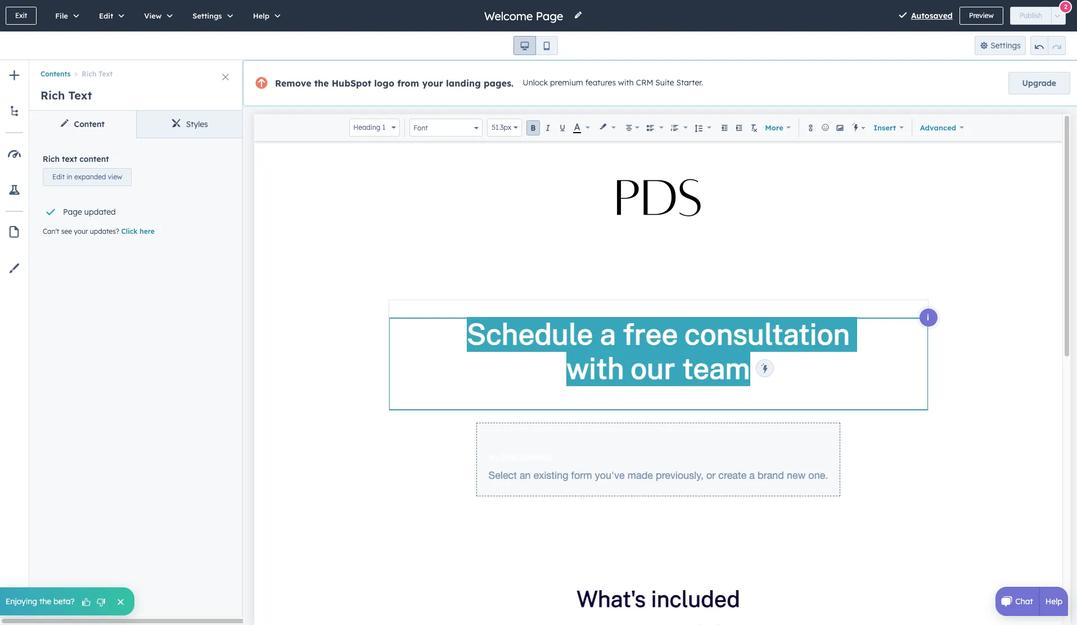Task type: vqa. For each thing, say whether or not it's contained in the screenshot.
the leftmost 'Marketing' link
no



Task type: locate. For each thing, give the bounding box(es) containing it.
your inside tab panel
[[74, 228, 88, 236]]

the
[[314, 78, 329, 89], [39, 597, 51, 607]]

0 horizontal spatial help
[[253, 11, 270, 20]]

1 vertical spatial the
[[39, 597, 51, 607]]

your right from in the left top of the page
[[422, 78, 444, 89]]

rich inside navigation
[[82, 70, 96, 78]]

contents button
[[41, 70, 71, 78]]

edit in expanded view button
[[43, 168, 132, 186]]

settings
[[193, 11, 222, 20], [991, 41, 1022, 51]]

group
[[514, 36, 558, 55], [1031, 36, 1067, 55]]

1 horizontal spatial text
[[99, 70, 113, 78]]

0 vertical spatial edit
[[99, 11, 113, 20]]

1 vertical spatial text
[[68, 88, 92, 102]]

0 horizontal spatial your
[[74, 228, 88, 236]]

here
[[140, 228, 155, 236]]

1 horizontal spatial the
[[314, 78, 329, 89]]

crm
[[636, 78, 654, 88]]

with
[[619, 78, 634, 88]]

help button
[[241, 0, 289, 32]]

settings right the view button
[[193, 11, 222, 20]]

exit link
[[6, 7, 37, 25]]

1 horizontal spatial settings button
[[975, 36, 1027, 55]]

0 horizontal spatial text
[[68, 88, 92, 102]]

autosaved
[[912, 11, 953, 21]]

preview
[[970, 11, 994, 20]]

suite
[[656, 78, 675, 88]]

tab panel
[[29, 138, 243, 617]]

text
[[99, 70, 113, 78], [68, 88, 92, 102]]

publish group
[[1011, 7, 1067, 25]]

group up unlock
[[514, 36, 558, 55]]

logo
[[375, 78, 395, 89]]

updates?
[[90, 228, 119, 236]]

1 vertical spatial help
[[1046, 597, 1063, 607]]

settings down the preview button at the right
[[991, 41, 1022, 51]]

edit right file button
[[99, 11, 113, 20]]

can't
[[43, 228, 59, 236]]

starter.
[[677, 78, 704, 88]]

2 vertical spatial rich
[[43, 154, 60, 165]]

rich right contents button
[[82, 70, 96, 78]]

unlock premium features with crm suite starter.
[[523, 78, 704, 88]]

rich down contents
[[41, 88, 65, 102]]

close image
[[222, 74, 229, 80]]

tab list
[[29, 111, 243, 138]]

preview button
[[960, 7, 1004, 25]]

0 horizontal spatial settings button
[[181, 0, 241, 32]]

remove
[[275, 78, 312, 89]]

exit
[[15, 11, 27, 20]]

0 horizontal spatial edit
[[52, 173, 65, 181]]

1 vertical spatial edit
[[52, 173, 65, 181]]

0 vertical spatial settings
[[193, 11, 222, 20]]

1 horizontal spatial group
[[1031, 36, 1067, 55]]

edit inside tab panel
[[52, 173, 65, 181]]

view button
[[132, 0, 181, 32]]

text right contents button
[[99, 70, 113, 78]]

0 horizontal spatial the
[[39, 597, 51, 607]]

0 vertical spatial rich
[[82, 70, 96, 78]]

0 horizontal spatial settings
[[193, 11, 222, 20]]

1 horizontal spatial your
[[422, 78, 444, 89]]

0 vertical spatial your
[[422, 78, 444, 89]]

unlock
[[523, 78, 548, 88]]

settings button
[[181, 0, 241, 32], [975, 36, 1027, 55]]

enjoying the beta? button
[[0, 588, 134, 616]]

1 horizontal spatial settings
[[991, 41, 1022, 51]]

your right see
[[74, 228, 88, 236]]

2 group from the left
[[1031, 36, 1067, 55]]

pages.
[[484, 78, 514, 89]]

updated
[[84, 207, 116, 217]]

help
[[253, 11, 270, 20], [1046, 597, 1063, 607]]

the left beta?
[[39, 597, 51, 607]]

1 horizontal spatial edit
[[99, 11, 113, 20]]

0 vertical spatial the
[[314, 78, 329, 89]]

None field
[[484, 8, 567, 23]]

rich text
[[82, 70, 113, 78], [41, 88, 92, 102]]

0 horizontal spatial group
[[514, 36, 558, 55]]

0 vertical spatial rich text
[[82, 70, 113, 78]]

rich left text
[[43, 154, 60, 165]]

beta?
[[54, 597, 75, 607]]

enjoying the beta?
[[6, 597, 75, 607]]

0 vertical spatial help
[[253, 11, 270, 20]]

navigation
[[29, 60, 243, 80]]

rich text down contents
[[41, 88, 92, 102]]

the right remove
[[314, 78, 329, 89]]

0 vertical spatial text
[[99, 70, 113, 78]]

remove the hubspot logo from your landing pages.
[[275, 78, 514, 89]]

rich text right contents button
[[82, 70, 113, 78]]

edit button
[[87, 0, 132, 32]]

hubspot
[[332, 78, 372, 89]]

1 vertical spatial settings button
[[975, 36, 1027, 55]]

the inside button
[[39, 597, 51, 607]]

expanded
[[74, 173, 106, 181]]

navigation containing contents
[[29, 60, 243, 80]]

click
[[121, 228, 138, 236]]

text down rich text button
[[68, 88, 92, 102]]

group down publish group
[[1031, 36, 1067, 55]]

edit left in on the top
[[52, 173, 65, 181]]

rich
[[82, 70, 96, 78], [41, 88, 65, 102], [43, 154, 60, 165]]

1 vertical spatial your
[[74, 228, 88, 236]]

chat
[[1016, 597, 1034, 607]]

click here button
[[121, 227, 155, 237]]

rich text content
[[43, 154, 109, 165]]

your
[[422, 78, 444, 89], [74, 228, 88, 236]]

1 horizontal spatial help
[[1046, 597, 1063, 607]]

edit in expanded view
[[52, 173, 122, 181]]

edit
[[99, 11, 113, 20], [52, 173, 65, 181]]

the for hubspot
[[314, 78, 329, 89]]

can't see your updates? click here
[[43, 228, 155, 236]]

autosaved button
[[912, 9, 953, 23]]

styles link
[[136, 111, 243, 138]]



Task type: describe. For each thing, give the bounding box(es) containing it.
upgrade
[[1023, 78, 1057, 88]]

upgrade link
[[1009, 72, 1071, 95]]

text
[[62, 154, 77, 165]]

1 vertical spatial rich
[[41, 88, 65, 102]]

edit for edit
[[99, 11, 113, 20]]

1 vertical spatial settings
[[991, 41, 1022, 51]]

thumbsdown image
[[96, 598, 106, 609]]

content
[[79, 154, 109, 165]]

content
[[74, 119, 105, 129]]

publish
[[1020, 11, 1043, 20]]

see
[[61, 228, 72, 236]]

premium
[[551, 78, 584, 88]]

rich text button
[[71, 70, 113, 78]]

contents
[[41, 70, 71, 78]]

page updated status
[[40, 193, 225, 223]]

from
[[398, 78, 419, 89]]

help inside button
[[253, 11, 270, 20]]

2
[[1065, 3, 1068, 10]]

features
[[586, 78, 616, 88]]

edit for edit in expanded view
[[52, 173, 65, 181]]

view
[[108, 173, 122, 181]]

tab list containing content
[[29, 111, 243, 138]]

enjoying
[[6, 597, 37, 607]]

1 group from the left
[[514, 36, 558, 55]]

view
[[144, 11, 162, 20]]

publish button
[[1011, 7, 1053, 25]]

the for beta?
[[39, 597, 51, 607]]

rich text inside navigation
[[82, 70, 113, 78]]

file button
[[43, 0, 87, 32]]

styles
[[186, 119, 208, 129]]

rich inside tab panel
[[43, 154, 60, 165]]

thumbsup image
[[81, 598, 91, 609]]

tab panel containing rich text content
[[29, 138, 243, 617]]

0 vertical spatial settings button
[[181, 0, 241, 32]]

landing
[[446, 78, 481, 89]]

content link
[[29, 111, 136, 138]]

file
[[55, 11, 68, 20]]

page
[[63, 207, 82, 217]]

text inside navigation
[[99, 70, 113, 78]]

page updated
[[63, 207, 116, 217]]

in
[[67, 173, 72, 181]]

1 vertical spatial rich text
[[41, 88, 92, 102]]



